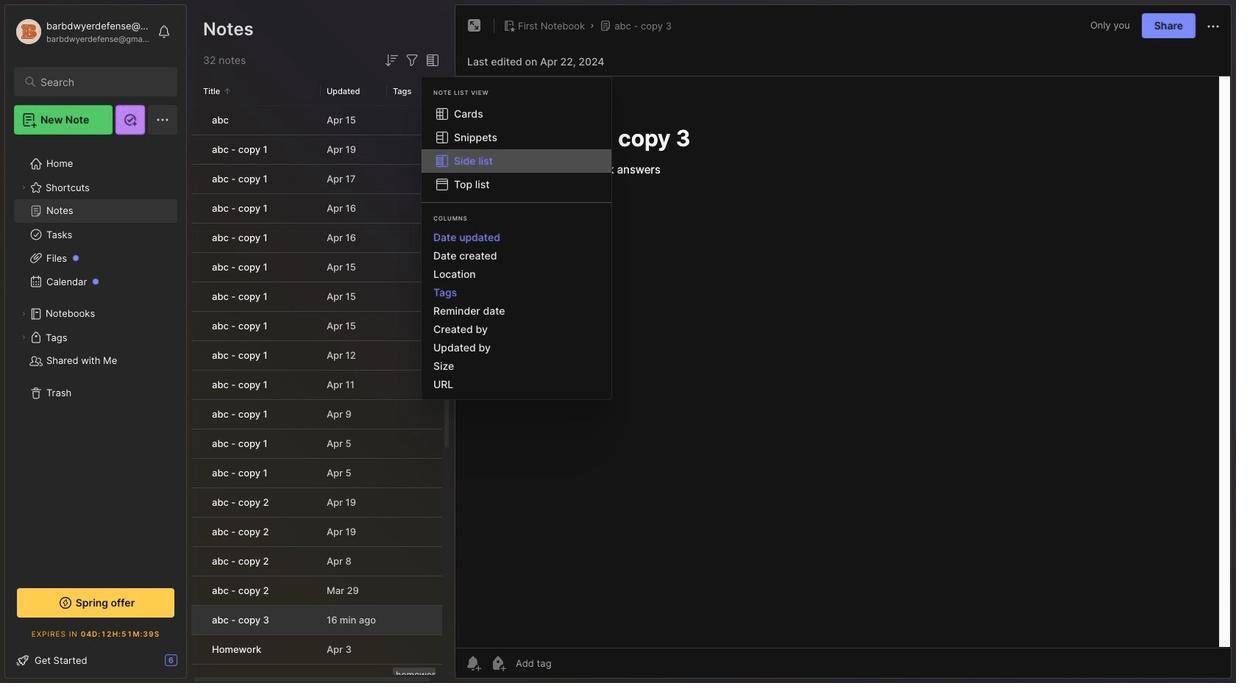 Task type: describe. For each thing, give the bounding box(es) containing it.
20 cell from the top
[[191, 665, 203, 684]]

9 cell from the top
[[191, 341, 203, 370]]

add filters image
[[403, 52, 421, 69]]

8 cell from the top
[[191, 312, 203, 341]]

1 cell from the top
[[191, 106, 203, 135]]

12 cell from the top
[[191, 430, 203, 458]]

more actions image
[[1205, 18, 1222, 35]]

note window element
[[455, 4, 1232, 683]]

add tag image
[[489, 655, 507, 673]]

14 cell from the top
[[191, 489, 203, 517]]

Add tag field
[[514, 657, 626, 670]]

16 cell from the top
[[191, 548, 203, 576]]

Account field
[[14, 17, 150, 46]]

4 cell from the top
[[191, 194, 203, 223]]

17 cell from the top
[[191, 577, 203, 606]]

18 cell from the top
[[191, 606, 203, 635]]

expand tags image
[[19, 333, 28, 342]]

click to collapse image
[[186, 656, 197, 674]]

View options field
[[421, 52, 442, 69]]

3 cell from the top
[[191, 165, 203, 194]]



Task type: locate. For each thing, give the bounding box(es) containing it.
1 vertical spatial dropdown list menu
[[422, 228, 612, 394]]

15 cell from the top
[[191, 518, 203, 547]]

row group
[[191, 106, 453, 684]]

Sort options field
[[383, 52, 400, 69]]

Help and Learning task checklist field
[[5, 649, 186, 673]]

10 cell from the top
[[191, 371, 203, 400]]

11 cell from the top
[[191, 400, 203, 429]]

cell
[[191, 106, 203, 135], [191, 135, 203, 164], [191, 165, 203, 194], [191, 194, 203, 223], [191, 224, 203, 252], [191, 253, 203, 282], [191, 283, 203, 311], [191, 312, 203, 341], [191, 341, 203, 370], [191, 371, 203, 400], [191, 400, 203, 429], [191, 430, 203, 458], [191, 459, 203, 488], [191, 489, 203, 517], [191, 518, 203, 547], [191, 548, 203, 576], [191, 577, 203, 606], [191, 606, 203, 635], [191, 636, 203, 665], [191, 665, 203, 684]]

menu item
[[422, 149, 612, 173]]

main element
[[0, 0, 191, 684]]

Add filters field
[[403, 52, 421, 69]]

Search text field
[[40, 75, 164, 89]]

dropdown list menu
[[422, 102, 612, 196], [422, 228, 612, 394]]

6 cell from the top
[[191, 253, 203, 282]]

expand notebooks image
[[19, 310, 28, 319]]

Note Editor text field
[[456, 76, 1231, 648]]

19 cell from the top
[[191, 636, 203, 665]]

tree
[[5, 143, 186, 573]]

add a reminder image
[[464, 655, 482, 673]]

none search field inside main element
[[40, 73, 164, 91]]

More actions field
[[1205, 16, 1222, 35]]

0 vertical spatial dropdown list menu
[[422, 102, 612, 196]]

2 cell from the top
[[191, 135, 203, 164]]

2 dropdown list menu from the top
[[422, 228, 612, 394]]

5 cell from the top
[[191, 224, 203, 252]]

None search field
[[40, 73, 164, 91]]

13 cell from the top
[[191, 459, 203, 488]]

1 dropdown list menu from the top
[[422, 102, 612, 196]]

7 cell from the top
[[191, 283, 203, 311]]

expand note image
[[466, 17, 483, 35]]

tree inside main element
[[5, 143, 186, 573]]



Task type: vqa. For each thing, say whether or not it's contained in the screenshot.
3rd cell from the bottom
yes



